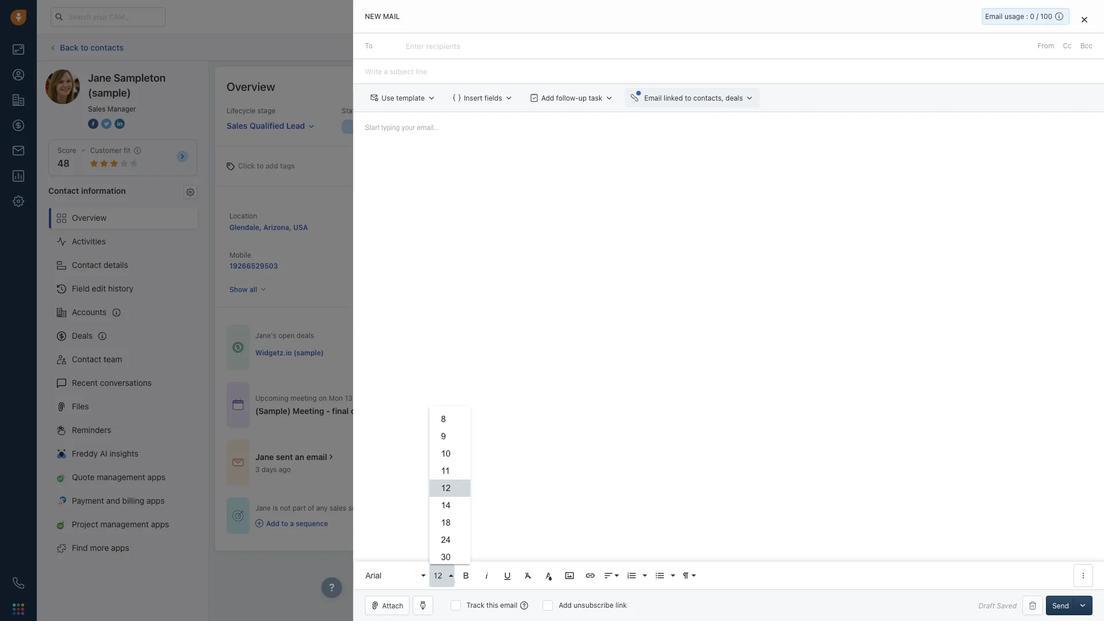 Task type: locate. For each thing, give the bounding box(es) containing it.
8 9 10
[[441, 414, 450, 458]]

0 vertical spatial 12
[[441, 483, 450, 493]]

0 vertical spatial overview
[[227, 79, 275, 93]]

deal inside upcoming meeting on mon 13 nov, 2023 from 23:30 to wed 15 nov, 2023 at 00:00 (sample) meeting - final discussion about the deal
[[433, 406, 450, 416]]

italic (⌘i) image
[[482, 571, 492, 581]]

1 horizontal spatial nov,
[[462, 394, 477, 402]]

0 vertical spatial email
[[306, 452, 327, 462]]

new
[[365, 12, 381, 20], [400, 123, 415, 131]]

container_wx8msf4aqz5i3rn1 image left a
[[255, 519, 263, 527]]

container_wx8msf4aqz5i3rn1 image left 3
[[232, 457, 244, 469]]

0 vertical spatial new
[[365, 12, 381, 20]]

0 horizontal spatial new
[[365, 12, 381, 20]]

14 link
[[429, 497, 471, 514]]

0 horizontal spatial email
[[644, 94, 662, 102]]

activities
[[72, 237, 106, 246]]

1 vertical spatial management
[[100, 520, 149, 529]]

1 horizontal spatial email
[[500, 601, 518, 609]]

0 horizontal spatial deals
[[297, 332, 314, 340]]

contact details
[[72, 260, 128, 270]]

1 vertical spatial email
[[644, 94, 662, 102]]

0 vertical spatial sales
[[88, 105, 106, 113]]

jane inside jane sent an email 3 days ago
[[255, 452, 274, 462]]

back to contacts
[[60, 42, 124, 52]]

email for email linked to contacts, deals
[[644, 94, 662, 102]]

12 up 14
[[441, 483, 450, 493]]

email
[[986, 12, 1003, 20], [644, 94, 662, 102]]

1 horizontal spatial 2023
[[478, 394, 495, 402]]

management down payment and billing apps at left
[[100, 520, 149, 529]]

contacts
[[90, 42, 124, 52]]

email linked to contacts, deals button
[[625, 88, 760, 108]]

overview
[[1052, 82, 1081, 90]]

23:30
[[407, 394, 426, 402]]

contact down "activities"
[[72, 260, 101, 270]]

apps
[[147, 473, 166, 482], [147, 496, 165, 506], [151, 520, 169, 529], [111, 543, 129, 553]]

sales up 'facebook circled' icon
[[88, 105, 106, 113]]

add inside add to a sequence link
[[266, 519, 280, 527]]

-
[[326, 406, 330, 416]]

sales
[[88, 105, 106, 113], [227, 121, 248, 130]]

container_wx8msf4aqz5i3rn1 image left upcoming
[[232, 399, 244, 411]]

customize overview
[[1016, 82, 1081, 90]]

email for email usage : 0 / 100
[[986, 12, 1003, 20]]

jane for jane sent an email 3 days ago
[[255, 452, 274, 462]]

apps right billing
[[147, 496, 165, 506]]

arizona,
[[263, 223, 291, 231]]

back to contacts link
[[48, 38, 124, 56]]

deal
[[1027, 43, 1041, 51], [433, 406, 450, 416]]

1 horizontal spatial deal
[[1027, 43, 1041, 51]]

0 vertical spatial management
[[97, 473, 145, 482]]

0 vertical spatial deal
[[1027, 43, 1041, 51]]

1 vertical spatial deals
[[297, 332, 314, 340]]

email usage : 0 / 100
[[986, 12, 1053, 20]]

jane inside "jane sampleton (sample)"
[[88, 71, 111, 84]]

deals right open
[[297, 332, 314, 340]]

deal down wed
[[433, 406, 450, 416]]

application containing 8
[[353, 112, 1104, 621]]

email left 'linked'
[[644, 94, 662, 102]]

overview up lifecycle stage
[[227, 79, 275, 93]]

deals inside button
[[726, 94, 743, 102]]

deal down 0 in the top right of the page
[[1027, 43, 1041, 51]]

sales down lifecycle
[[227, 121, 248, 130]]

apps for project management apps
[[151, 520, 169, 529]]

contact up recent
[[72, 355, 101, 364]]

add for add unsubscribe link
[[559, 601, 572, 609]]

0 horizontal spatial nov,
[[354, 394, 369, 402]]

2 vertical spatial jane
[[255, 504, 271, 512]]

use template
[[382, 94, 425, 102]]

email right this on the left bottom of the page
[[500, 601, 518, 609]]

0 vertical spatial jane
[[88, 71, 111, 84]]

apps up payment and billing apps at left
[[147, 473, 166, 482]]

phone element
[[7, 572, 30, 595]]

field edit history
[[72, 284, 134, 293]]

recent
[[72, 378, 98, 388]]

2 nov, from the left
[[462, 394, 477, 402]]

open
[[278, 332, 295, 340]]

1 vertical spatial email
[[500, 601, 518, 609]]

to left wed
[[428, 394, 434, 402]]

customize
[[1016, 82, 1050, 90]]

add follow-up task button
[[525, 88, 619, 108], [525, 88, 619, 108]]

team
[[104, 355, 122, 364]]

add left unsubscribe
[[559, 601, 572, 609]]

13
[[345, 394, 352, 402]]

email inside button
[[644, 94, 662, 102]]

deals right contacts,
[[726, 94, 743, 102]]

contact down 48 button
[[48, 186, 79, 195]]

billing
[[122, 496, 144, 506]]

add down is on the left bottom of the page
[[266, 519, 280, 527]]

1 vertical spatial new
[[400, 123, 415, 131]]

jane down contacts
[[88, 71, 111, 84]]

0 horizontal spatial sales
[[88, 105, 106, 113]]

1 vertical spatial sales
[[227, 121, 248, 130]]

email left 'usage'
[[986, 12, 1003, 20]]

Enter recipients text field
[[406, 37, 463, 55]]

clear formatting image
[[523, 571, 533, 581]]

lead
[[286, 121, 305, 130]]

(sample)
[[255, 406, 291, 416]]

0 vertical spatial email
[[986, 12, 1003, 20]]

0 vertical spatial deals
[[726, 94, 743, 102]]

fields
[[484, 94, 502, 102]]

to right back
[[81, 42, 88, 52]]

jane left is on the left bottom of the page
[[255, 504, 271, 512]]

send button
[[1046, 596, 1076, 615]]

1 horizontal spatial deals
[[726, 94, 743, 102]]

1 vertical spatial contact
[[72, 260, 101, 270]]

add inside add deal button
[[1013, 43, 1025, 51]]

usage
[[1005, 12, 1024, 20]]

0 horizontal spatial deal
[[433, 406, 450, 416]]

12
[[441, 483, 450, 493], [433, 571, 442, 580]]

add to a sequence link
[[255, 518, 382, 528]]

twitter circled image
[[101, 117, 112, 130]]

add left follow-
[[541, 94, 554, 102]]

payment
[[72, 496, 104, 506]]

0 horizontal spatial 2023
[[371, 394, 388, 402]]

management
[[97, 473, 145, 482], [100, 520, 149, 529]]

add deal button
[[995, 38, 1047, 57]]

payment and billing apps
[[72, 496, 165, 506]]

3
[[255, 465, 260, 473]]

click to add tags
[[238, 162, 295, 170]]

sales manager
[[88, 105, 136, 113]]

2 vertical spatial contact
[[72, 355, 101, 364]]

meeting
[[293, 406, 324, 416]]

new left mail
[[365, 12, 381, 20]]

deal inside button
[[1027, 43, 1041, 51]]

1 horizontal spatial overview
[[227, 79, 275, 93]]

to inside button
[[685, 94, 691, 102]]

unsubscribe
[[574, 601, 614, 609]]

management for quote
[[97, 473, 145, 482]]

to left add
[[257, 162, 264, 170]]

to for add to a sequence
[[281, 519, 288, 527]]

apps down payment and billing apps at left
[[151, 520, 169, 529]]

2023 left at
[[478, 394, 495, 402]]

dialog
[[353, 0, 1104, 621]]

and
[[106, 496, 120, 506]]

align image
[[604, 571, 614, 581]]

:
[[1026, 12, 1028, 20]]

1 vertical spatial jane
[[255, 452, 274, 462]]

bcc
[[1081, 42, 1093, 50]]

contact
[[48, 186, 79, 195], [72, 260, 101, 270], [72, 355, 101, 364]]

1 horizontal spatial email
[[986, 12, 1003, 20]]

freddy
[[72, 449, 98, 458]]

show all
[[230, 285, 257, 293]]

facebook circled image
[[88, 117, 98, 130]]

1 vertical spatial 12
[[433, 571, 442, 580]]

linked
[[664, 94, 683, 102]]

new down template
[[400, 123, 415, 131]]

0 vertical spatial (sample)
[[88, 86, 131, 99]]

sales qualified lead
[[227, 121, 305, 130]]

0 horizontal spatial (sample)
[[88, 86, 131, 99]]

jane up days
[[255, 452, 274, 462]]

track
[[467, 601, 485, 609]]

48
[[58, 158, 70, 169]]

0 vertical spatial contact
[[48, 186, 79, 195]]

application
[[353, 112, 1104, 621]]

freddy ai insights
[[72, 449, 138, 458]]

0
[[1030, 12, 1035, 20]]

container_wx8msf4aqz5i3rn1 image for jane sent an email
[[232, 457, 244, 469]]

(sample) inside "jane sampleton (sample)"
[[88, 86, 131, 99]]

container_wx8msf4aqz5i3rn1 image left is on the left bottom of the page
[[232, 510, 244, 522]]

nov, right 13
[[354, 394, 369, 402]]

add to a sequence
[[266, 519, 328, 527]]

1 nov, from the left
[[354, 394, 369, 402]]

more
[[90, 543, 109, 553]]

score
[[58, 146, 76, 154]]

1 horizontal spatial sales
[[227, 121, 248, 130]]

link
[[616, 601, 627, 609]]

container_wx8msf4aqz5i3rn1 image
[[232, 399, 244, 411], [232, 457, 244, 469], [232, 510, 244, 522], [255, 519, 263, 527]]

1 horizontal spatial new
[[400, 123, 415, 131]]

12 down 30
[[433, 571, 442, 580]]

1 vertical spatial (sample)
[[294, 349, 324, 357]]

saved
[[997, 602, 1017, 610]]

phone image
[[13, 578, 24, 589]]

cc
[[1063, 42, 1072, 50]]

track this email
[[467, 601, 518, 609]]

unordered list image
[[655, 571, 665, 581]]

wed
[[436, 394, 451, 402]]

1 vertical spatial deal
[[433, 406, 450, 416]]

contact for contact details
[[72, 260, 101, 270]]

insert fields button
[[447, 88, 519, 108]]

add
[[1013, 43, 1025, 51], [541, 94, 554, 102], [266, 519, 280, 527], [559, 601, 572, 609]]

overview up "activities"
[[72, 213, 107, 223]]

to inside upcoming meeting on mon 13 nov, 2023 from 23:30 to wed 15 nov, 2023 at 00:00 (sample) meeting - final discussion about the deal
[[428, 394, 434, 402]]

deals
[[726, 94, 743, 102], [297, 332, 314, 340]]

of
[[308, 504, 314, 512]]

task
[[589, 94, 602, 102]]

0 horizontal spatial email
[[306, 452, 327, 462]]

mng settings image
[[186, 188, 194, 196]]

template
[[396, 94, 425, 102]]

jane's open deals
[[255, 332, 314, 340]]

1 vertical spatial overview
[[72, 213, 107, 223]]

email right an
[[306, 452, 327, 462]]

management up payment and billing apps at left
[[97, 473, 145, 482]]

quote
[[72, 473, 95, 482]]

close image
[[1082, 16, 1088, 23]]

nov, right 15
[[462, 394, 477, 402]]

new for new
[[400, 123, 415, 131]]

add for add deal
[[1013, 43, 1025, 51]]

(sample) down open
[[294, 349, 324, 357]]

2023 up discussion
[[371, 394, 388, 402]]

add left from
[[1013, 43, 1025, 51]]

sales for sales qualified lead
[[227, 121, 248, 130]]

email
[[306, 452, 327, 462], [500, 601, 518, 609]]

customer
[[90, 146, 122, 154]]

attach button
[[365, 596, 410, 615]]

linkedin circled image
[[114, 117, 125, 130]]

from
[[1038, 42, 1055, 50]]

30
[[441, 552, 450, 562]]

to right 'linked'
[[685, 94, 691, 102]]

new for new mail
[[365, 12, 381, 20]]

apps right more
[[111, 543, 129, 553]]

18 link
[[429, 514, 471, 531]]

project
[[72, 520, 98, 529]]

(sample) up "sales manager"
[[88, 86, 131, 99]]

to left a
[[281, 519, 288, 527]]



Task type: vqa. For each thing, say whether or not it's contained in the screenshot.
Insert
yes



Task type: describe. For each thing, give the bounding box(es) containing it.
0 horizontal spatial overview
[[72, 213, 107, 223]]

insert link (⌘k) image
[[585, 571, 596, 581]]

00:00
[[506, 394, 525, 402]]

use
[[382, 94, 394, 102]]

use template button
[[365, 88, 441, 108]]

container_wx8msf4aqz5i3rn1 image
[[232, 342, 244, 353]]

new link
[[342, 120, 466, 134]]

files
[[72, 402, 89, 411]]

attach
[[382, 602, 403, 610]]

new mail
[[365, 12, 400, 20]]

2 2023 from the left
[[478, 394, 495, 402]]

details
[[104, 260, 128, 270]]

12 link
[[429, 480, 471, 497]]

management for project
[[100, 520, 149, 529]]

text color image
[[544, 571, 554, 581]]

email linked to contacts, deals
[[644, 94, 743, 102]]

history
[[108, 284, 134, 293]]

field
[[72, 284, 90, 293]]

add deal
[[1013, 43, 1041, 51]]

8
[[441, 414, 446, 424]]

12 inside 12 link
[[441, 483, 450, 493]]

manager
[[107, 105, 136, 113]]

sampleton
[[114, 71, 166, 84]]

add for add follow-up task
[[541, 94, 554, 102]]

8 link
[[429, 411, 471, 428]]

11
[[441, 466, 450, 476]]

to for back to contacts
[[81, 42, 88, 52]]

customize overview button
[[998, 78, 1087, 94]]

jane for jane sampleton (sample)
[[88, 71, 111, 84]]

customer fit
[[90, 146, 130, 154]]

deals
[[72, 331, 93, 341]]

1 horizontal spatial (sample)
[[294, 349, 324, 357]]

contact for contact information
[[48, 186, 79, 195]]

mon
[[329, 394, 343, 402]]

24 link
[[429, 531, 471, 549]]

19266529503 link
[[230, 262, 278, 270]]

show
[[230, 285, 248, 293]]

final
[[332, 406, 349, 416]]

meeting
[[291, 394, 317, 402]]

18
[[441, 518, 450, 527]]

send
[[1053, 602, 1069, 610]]

widgetz.io (sample)
[[255, 349, 324, 357]]

glendale,
[[230, 223, 262, 231]]

12 inside 12 popup button
[[433, 571, 442, 580]]

add follow-up task
[[541, 94, 602, 102]]

10 link
[[429, 445, 471, 462]]

24
[[441, 535, 450, 545]]

dialog containing 8
[[353, 0, 1104, 621]]

sequence.
[[348, 504, 382, 512]]

jane for jane is not part of any sales sequence.
[[255, 504, 271, 512]]

reminders
[[72, 425, 111, 435]]

widgetz.io
[[255, 349, 292, 357]]

container_wx8msf4aqz5i3rn1 image for upcoming meeting on mon 13 nov, 2023 from 23:30 to wed 15 nov, 2023 at 00:00
[[232, 399, 244, 411]]

quote management apps
[[72, 473, 166, 482]]

to for click to add tags
[[257, 162, 264, 170]]

on
[[319, 394, 327, 402]]

any
[[316, 504, 328, 512]]

jane sampleton (sample)
[[88, 71, 166, 99]]

Search your CRM... text field
[[51, 7, 166, 27]]

contact information
[[48, 186, 126, 195]]

apps for find more apps
[[111, 543, 129, 553]]

usa
[[293, 223, 308, 231]]

48 button
[[58, 158, 70, 169]]

freshworks switcher image
[[13, 604, 24, 615]]

container_wx8msf4aqz5i3rn1 image for jane is not part of any sales sequence.
[[232, 510, 244, 522]]

up
[[579, 94, 587, 102]]

underline (⌘u) image
[[502, 571, 513, 581]]

arial
[[365, 571, 382, 580]]

apps for quote management apps
[[147, 473, 166, 482]]

days
[[262, 465, 277, 473]]

Write a subject line text field
[[353, 59, 1104, 83]]

stage
[[258, 107, 276, 115]]

paragraph format image
[[681, 571, 691, 581]]

sequence
[[296, 519, 328, 527]]

add for add to a sequence
[[266, 519, 280, 527]]

15
[[453, 394, 460, 402]]

mail
[[383, 12, 400, 20]]

part
[[293, 504, 306, 512]]

to
[[365, 42, 373, 50]]

jane is not part of any sales sequence.
[[255, 504, 382, 512]]

insert fields
[[464, 94, 502, 102]]

discussion
[[351, 406, 392, 416]]

insights
[[110, 449, 138, 458]]

contacts,
[[693, 94, 724, 102]]

project management apps
[[72, 520, 169, 529]]

1 2023 from the left
[[371, 394, 388, 402]]

location glendale, arizona, usa
[[230, 212, 308, 231]]

draft
[[979, 602, 995, 610]]

jane sent an email 3 days ago
[[255, 452, 327, 473]]

conversations
[[100, 378, 152, 388]]

sales for sales manager
[[88, 105, 106, 113]]

follow-
[[556, 94, 579, 102]]

status
[[342, 107, 363, 115]]

tags
[[280, 162, 295, 170]]

ordered list image
[[627, 571, 637, 581]]

jane's
[[255, 332, 277, 340]]

email inside jane sent an email 3 days ago
[[306, 452, 327, 462]]

insert image (⌘p) image
[[565, 571, 575, 581]]

at
[[497, 394, 504, 402]]

contact for contact team
[[72, 355, 101, 364]]

12 button
[[429, 564, 455, 587]]

container_wx8msf4aqz5i3rn1 image inside add to a sequence link
[[255, 519, 263, 527]]

email image
[[991, 12, 999, 22]]

contact team
[[72, 355, 122, 364]]

widgetz.io (sample) link
[[255, 348, 324, 358]]

information
[[81, 186, 126, 195]]

all
[[250, 285, 257, 293]]

14
[[441, 501, 450, 510]]



